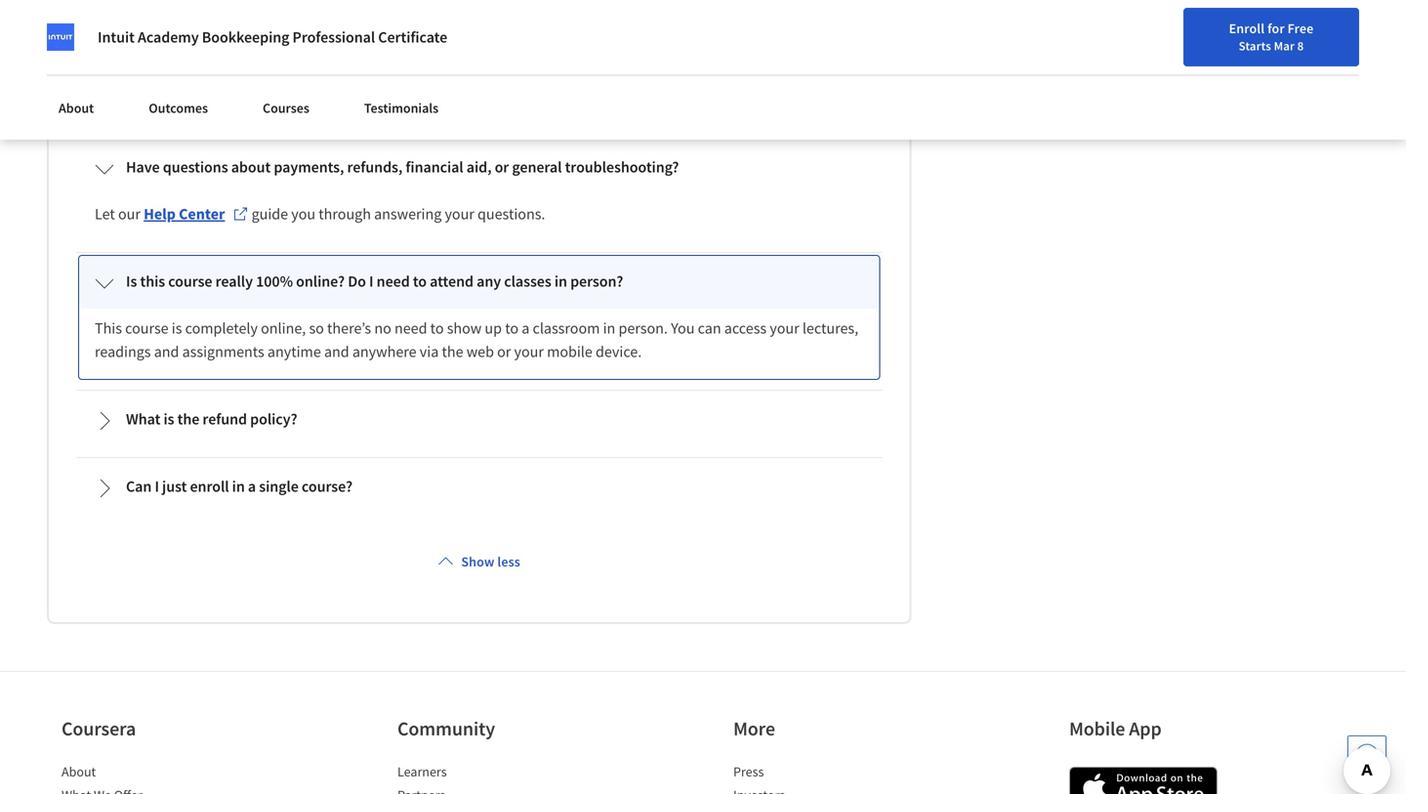 Task type: locate. For each thing, give the bounding box(es) containing it.
1 vertical spatial or
[[497, 342, 511, 362]]

show
[[462, 553, 495, 571]]

to
[[281, 4, 295, 24], [230, 90, 243, 110], [413, 272, 427, 291], [431, 319, 444, 338], [505, 319, 519, 338]]

0 horizontal spatial the
[[177, 410, 200, 429]]

learners
[[398, 763, 447, 781]]

a inside dropdown button
[[248, 477, 256, 497]]

1 vertical spatial i
[[155, 477, 159, 497]]

2 this from the top
[[95, 319, 122, 338]]

mobile app
[[1070, 717, 1162, 741]]

learners list
[[398, 762, 564, 794]]

a inside this course is completely online, so there's no need to show up to a classroom in person. you can access your lectures, readings and assignments anytime and anywhere via the web or your mobile device.
[[522, 319, 530, 338]]

1 vertical spatial you
[[291, 28, 316, 47]]

industry,
[[639, 4, 697, 24]]

course inside dropdown button
[[168, 272, 212, 291]]

is left completely
[[172, 319, 182, 338]]

and inside this certificate prepares you to become a bookkeeper for public accounting, private industry, government, and nonprofit organizations. once you have a few years of experience in
[[787, 4, 812, 24]]

a up professional
[[353, 4, 361, 24]]

in inside this certificate prepares you to become a bookkeeper for public accounting, private industry, government, and nonprofit organizations. once you have a few years of experience in
[[519, 28, 531, 47]]

courses
[[263, 99, 310, 117]]

and
[[787, 4, 812, 24], [439, 90, 464, 110], [154, 342, 179, 362], [324, 342, 349, 362]]

or right aid,
[[495, 157, 509, 177]]

private
[[591, 4, 636, 24]]

for inside enroll for free starts mar 8
[[1268, 20, 1285, 37]]

certificate
[[378, 27, 448, 47]]

the right via
[[442, 342, 464, 362]]

1 list item from the left
[[62, 786, 228, 794]]

for left public
[[446, 4, 464, 24]]

what is the refund policy?
[[126, 410, 298, 429]]

0 horizontal spatial for
[[446, 4, 464, 24]]

financial
[[406, 157, 464, 177]]

to up intuit academy bookkeeping professional certificate
[[281, 4, 295, 24]]

1 vertical spatial about
[[62, 763, 96, 781]]

in up device.
[[603, 319, 616, 338]]

1 vertical spatial the
[[177, 410, 200, 429]]

there's
[[327, 319, 371, 338]]

about down coursera
[[62, 763, 96, 781]]

this up readings
[[95, 319, 122, 338]]

course inside this course is completely online, so there's no need to show up to a classroom in person. you can access your lectures, readings and assignments anytime and anywhere via the web or your mobile device.
[[125, 319, 169, 338]]

your left mobile
[[514, 342, 544, 362]]

you right guide
[[291, 204, 316, 224]]

online?
[[296, 272, 345, 291]]

0 vertical spatial course
[[168, 272, 212, 291]]

0 vertical spatial the
[[442, 342, 464, 362]]

coursera image
[[23, 55, 148, 86]]

need inside this course is completely online, so there's no need to show up to a classroom in person. you can access your lectures, readings and assignments anytime and anywhere via the web or your mobile device.
[[395, 319, 427, 338]]

the left refund
[[177, 410, 200, 429]]

attend
[[430, 272, 474, 291]]

classroom
[[533, 319, 600, 338]]

refund
[[203, 410, 247, 429]]

in inside this course is completely online, so there's no need to show up to a classroom in person. you can access your lectures, readings and assignments anytime and anywhere via the web or your mobile device.
[[603, 319, 616, 338]]

to inside dropdown button
[[413, 272, 427, 291]]

in down accounting,
[[519, 28, 531, 47]]

policy?
[[250, 410, 298, 429]]

can i just enroll in a single course? button
[[79, 461, 880, 514]]

1 horizontal spatial list item
[[398, 786, 564, 794]]

find
[[924, 62, 950, 79]]

2 horizontal spatial list item
[[734, 786, 900, 794]]

about
[[59, 99, 94, 117], [62, 763, 96, 781]]

about link
[[47, 88, 106, 128], [62, 763, 96, 781]]

this inside this course is completely online, so there's no need to show up to a classroom in person. you can access your lectures, readings and assignments anytime and anywhere via the web or your mobile device.
[[95, 319, 122, 338]]

for individuals
[[31, 10, 130, 29]]

in
[[519, 28, 531, 47], [555, 272, 568, 291], [603, 319, 616, 338], [232, 477, 245, 497]]

the inside dropdown button
[[177, 410, 200, 429]]

0 vertical spatial need
[[377, 272, 410, 291]]

or inside this course is completely online, so there's no need to show up to a classroom in person. you can access your lectures, readings and assignments anytime and anywhere via the web or your mobile device.
[[497, 342, 511, 362]]

1 vertical spatial is
[[164, 410, 174, 429]]

to inside this certificate prepares you to become a bookkeeper for public accounting, private industry, government, and nonprofit organizations. once you have a few years of experience in
[[281, 4, 295, 24]]

0 vertical spatial or
[[495, 157, 509, 177]]

person.
[[619, 319, 668, 338]]

is inside this course is completely online, so there's no need to show up to a classroom in person. you can access your lectures, readings and assignments anytime and anywhere via the web or your mobile device.
[[172, 319, 182, 338]]

1 horizontal spatial for
[[1268, 20, 1285, 37]]

mar
[[1275, 38, 1295, 54]]

or inside dropdown button
[[495, 157, 509, 177]]

your
[[952, 62, 978, 79], [445, 204, 475, 224], [770, 319, 800, 338], [514, 342, 544, 362]]

0 vertical spatial this
[[95, 4, 122, 24]]

once
[[255, 28, 288, 47]]

few
[[364, 28, 388, 47]]

course
[[168, 272, 212, 291], [125, 319, 169, 338]]

need right do
[[377, 272, 410, 291]]

you
[[254, 4, 278, 24], [291, 28, 316, 47], [291, 204, 316, 224]]

starts
[[1239, 38, 1272, 54]]

need right no
[[395, 319, 427, 338]]

list item
[[62, 786, 228, 794], [398, 786, 564, 794], [734, 786, 900, 794]]

assignments
[[182, 342, 265, 362]]

this up the intuit
[[95, 4, 122, 24]]

the
[[442, 342, 464, 362], [177, 410, 200, 429]]

you left have
[[291, 28, 316, 47]]

2 vertical spatial you
[[291, 204, 316, 224]]

1 horizontal spatial i
[[369, 272, 374, 291]]

i right do
[[369, 272, 374, 291]]

about link inside list
[[62, 763, 96, 781]]

for inside this certificate prepares you to become a bookkeeper for public accounting, private industry, government, and nonprofit organizations. once you have a few years of experience in
[[446, 4, 464, 24]]

need inside dropdown button
[[377, 272, 410, 291]]

let
[[95, 204, 115, 224]]

press list
[[734, 762, 900, 794]]

about link down coursera
[[62, 763, 96, 781]]

course up readings
[[125, 319, 169, 338]]

you up once
[[254, 4, 278, 24]]

1 this from the top
[[95, 4, 122, 24]]

a right up
[[522, 319, 530, 338]]

and left careers on the left of the page
[[439, 90, 464, 110]]

0 vertical spatial about link
[[47, 88, 106, 128]]

list item down "press" link
[[734, 786, 900, 794]]

our
[[118, 204, 141, 224]]

this for this certificate prepares you to become a bookkeeper for public accounting, private industry, government, and nonprofit organizations. once you have a few years of experience in
[[95, 4, 122, 24]]

guide
[[252, 204, 288, 224]]

your down have questions about payments, refunds, financial aid, or general troubleshooting? dropdown button
[[445, 204, 475, 224]]

have questions about payments, refunds, financial aid, or general troubleshooting? button
[[79, 142, 880, 195]]

academy
[[138, 27, 199, 47]]

None search field
[[279, 51, 601, 90]]

through
[[319, 204, 371, 224]]

mobile
[[547, 342, 593, 362]]

0 vertical spatial is
[[172, 319, 182, 338]]

1 horizontal spatial the
[[442, 342, 464, 362]]

1 vertical spatial about link
[[62, 763, 96, 781]]

list item down learners at the bottom left
[[398, 786, 564, 794]]

i
[[369, 272, 374, 291], [155, 477, 159, 497]]

for up mar
[[1268, 20, 1285, 37]]

need
[[377, 272, 410, 291], [395, 319, 427, 338]]

career
[[1009, 62, 1047, 79]]

2 list item from the left
[[398, 786, 564, 794]]

about link down the coursera image
[[47, 88, 106, 128]]

course right this
[[168, 272, 212, 291]]

and right government,
[[787, 4, 812, 24]]

download on the app store image
[[1070, 767, 1218, 794]]

professional
[[293, 27, 375, 47]]

0 horizontal spatial list item
[[62, 786, 228, 794]]

this for this course is completely online, so there's no need to show up to a classroom in person. you can access your lectures, readings and assignments anytime and anywhere via the web or your mobile device.
[[95, 319, 122, 338]]

show
[[447, 319, 482, 338]]

individuals
[[56, 10, 130, 29]]

1 vertical spatial need
[[395, 319, 427, 338]]

is right what
[[164, 410, 174, 429]]

more:
[[132, 90, 173, 110]]

need for i
[[377, 272, 410, 291]]

for
[[446, 4, 464, 24], [1268, 20, 1285, 37]]

0 vertical spatial you
[[254, 4, 278, 24]]

3 list item from the left
[[734, 786, 900, 794]]

bookkeeping:
[[246, 90, 336, 110]]

organizations.
[[160, 28, 252, 47]]

your right find on the right
[[952, 62, 978, 79]]

a left single
[[248, 477, 256, 497]]

list item down coursera
[[62, 786, 228, 794]]

to left "attend"
[[413, 272, 427, 291]]

a
[[176, 90, 185, 110]]

show less button
[[430, 544, 528, 580]]

enroll
[[190, 477, 229, 497]]

classes
[[504, 272, 552, 291]]

access
[[725, 319, 767, 338]]

refunds,
[[347, 157, 403, 177]]

read more: a guide to bookkeeping: skills, salaries, and careers
[[95, 90, 517, 110]]

just
[[162, 477, 187, 497]]

about list
[[62, 762, 228, 794]]

new
[[981, 62, 1006, 79]]

1 vertical spatial course
[[125, 319, 169, 338]]

web
[[467, 342, 494, 362]]

about left read
[[59, 99, 94, 117]]

single
[[259, 477, 299, 497]]

learners link
[[398, 763, 447, 781]]

or right web in the left of the page
[[497, 342, 511, 362]]

1 vertical spatial this
[[95, 319, 122, 338]]

device.
[[596, 342, 642, 362]]

this inside this certificate prepares you to become a bookkeeper for public accounting, private industry, government, and nonprofit organizations. once you have a few years of experience in
[[95, 4, 122, 24]]

a guide to bookkeeping: skills, salaries, and careers link
[[176, 88, 540, 112]]

i left just
[[155, 477, 159, 497]]



Task type: describe. For each thing, give the bounding box(es) containing it.
for
[[31, 10, 53, 29]]

in right classes
[[555, 272, 568, 291]]

you
[[671, 319, 695, 338]]

outcomes link
[[137, 88, 220, 128]]

intuit image
[[47, 23, 74, 51]]

questions
[[163, 157, 228, 177]]

do
[[348, 272, 366, 291]]

english
[[1092, 61, 1139, 81]]

this course is completely online, so there's no need to show up to a classroom in person. you can access your lectures, readings and assignments anytime and anywhere via the web or your mobile device.
[[95, 319, 862, 362]]

aid,
[[467, 157, 492, 177]]

and down the there's
[[324, 342, 349, 362]]

list item for community
[[398, 786, 564, 794]]

troubleshooting?
[[565, 157, 679, 177]]

course?
[[302, 477, 353, 497]]

list item for coursera
[[62, 786, 228, 794]]

help
[[144, 204, 176, 224]]

mobile
[[1070, 717, 1126, 741]]

is inside dropdown button
[[164, 410, 174, 429]]

find your new career
[[924, 62, 1047, 79]]

0 vertical spatial about
[[59, 99, 94, 117]]

opens in a new tab image
[[233, 206, 249, 222]]

in right enroll at bottom left
[[232, 477, 245, 497]]

app
[[1130, 717, 1162, 741]]

help center image
[[1356, 743, 1379, 767]]

is this course really 100% online? do i need to attend any classes in person? button
[[79, 256, 880, 309]]

need for no
[[395, 319, 427, 338]]

can
[[698, 319, 722, 338]]

general
[[512, 157, 562, 177]]

is
[[126, 272, 137, 291]]

about
[[231, 157, 271, 177]]

enroll for free starts mar 8
[[1230, 20, 1314, 54]]

find your new career link
[[915, 59, 1057, 83]]

answering
[[374, 204, 442, 224]]

a left few
[[353, 28, 361, 47]]

have
[[319, 28, 350, 47]]

nonprofit
[[95, 28, 156, 47]]

skills,
[[339, 90, 377, 110]]

8
[[1298, 38, 1305, 54]]

what is the refund policy? button
[[79, 394, 880, 447]]

to up via
[[431, 319, 444, 338]]

government,
[[700, 4, 783, 24]]

courses link
[[251, 88, 321, 128]]

free
[[1288, 20, 1314, 37]]

your right access
[[770, 319, 800, 338]]

have questions about payments, refunds, financial aid, or general troubleshooting?
[[126, 157, 679, 177]]

press link
[[734, 763, 764, 781]]

list item for more
[[734, 786, 900, 794]]

community
[[398, 717, 495, 741]]

0 vertical spatial i
[[369, 272, 374, 291]]

public
[[467, 4, 508, 24]]

testimonials link
[[353, 88, 451, 128]]

careers
[[468, 90, 517, 110]]

payments,
[[274, 157, 344, 177]]

0 horizontal spatial i
[[155, 477, 159, 497]]

about inside list
[[62, 763, 96, 781]]

completely
[[185, 319, 258, 338]]

lectures,
[[803, 319, 859, 338]]

center
[[179, 204, 225, 224]]

so
[[309, 319, 324, 338]]

years
[[391, 28, 425, 47]]

outcomes
[[149, 99, 208, 117]]

prepares
[[193, 4, 251, 24]]

bookkeeping
[[202, 27, 290, 47]]

can
[[126, 477, 152, 497]]

via
[[420, 342, 439, 362]]

more
[[734, 717, 776, 741]]

this certificate prepares you to become a bookkeeper for public accounting, private industry, government, and nonprofit organizations. once you have a few years of experience in
[[95, 4, 815, 47]]

show notifications image
[[1203, 64, 1226, 87]]

intuit academy bookkeeping professional certificate
[[98, 27, 448, 47]]

press
[[734, 763, 764, 781]]

guide
[[188, 90, 227, 110]]

to right up
[[505, 319, 519, 338]]

less
[[498, 553, 521, 571]]

guide you through answering your questions.
[[249, 204, 546, 224]]

any
[[477, 272, 501, 291]]

up
[[485, 319, 502, 338]]

questions.
[[478, 204, 546, 224]]

anywhere
[[353, 342, 417, 362]]

readings
[[95, 342, 151, 362]]

anytime
[[268, 342, 321, 362]]

what
[[126, 410, 161, 429]]

become
[[298, 4, 350, 24]]

to right guide
[[230, 90, 243, 110]]

experience
[[445, 28, 516, 47]]

and right readings
[[154, 342, 179, 362]]

of
[[429, 28, 442, 47]]

person?
[[571, 272, 624, 291]]

enroll
[[1230, 20, 1265, 37]]

english button
[[1057, 39, 1175, 103]]

online,
[[261, 319, 306, 338]]

no
[[375, 319, 392, 338]]

salaries,
[[381, 90, 436, 110]]

coursera
[[62, 717, 136, 741]]

help center
[[144, 204, 225, 224]]

read
[[95, 90, 129, 110]]

the inside this course is completely online, so there's no need to show up to a classroom in person. you can access your lectures, readings and assignments anytime and anywhere via the web or your mobile device.
[[442, 342, 464, 362]]



Task type: vqa. For each thing, say whether or not it's contained in the screenshot.
"View" to the top
no



